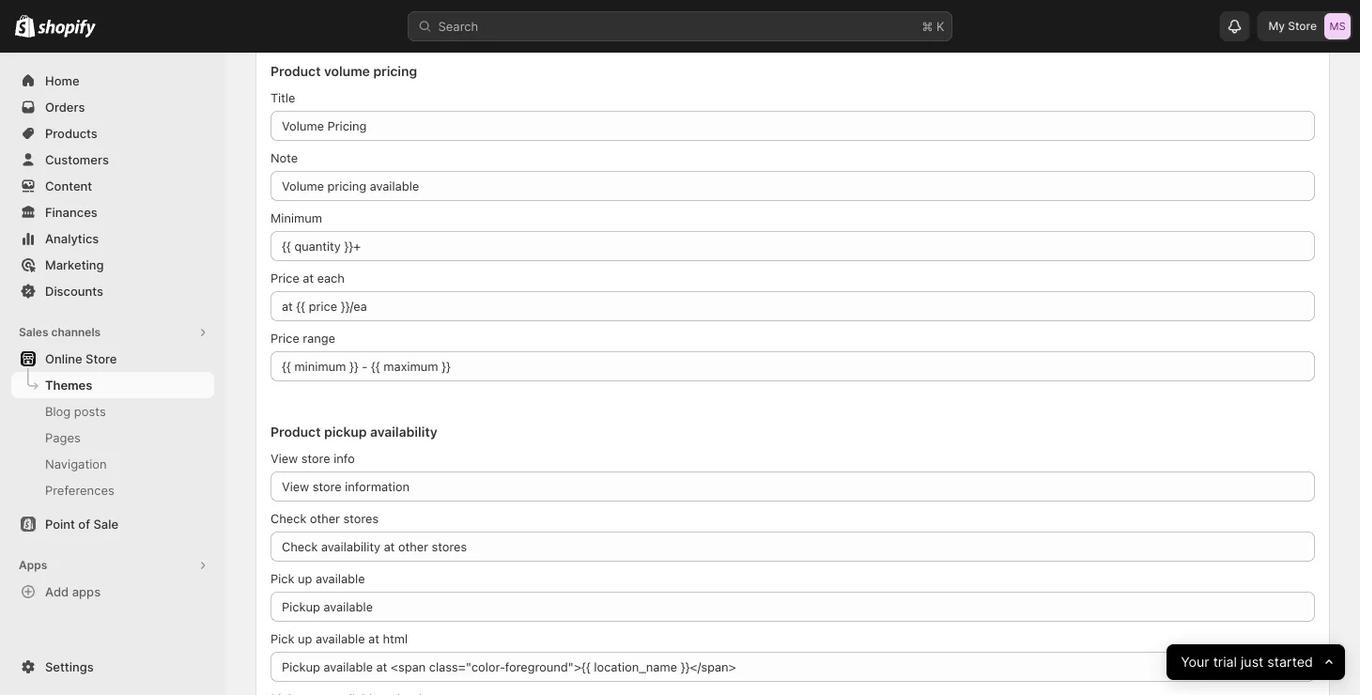 Task type: describe. For each thing, give the bounding box(es) containing it.
add apps button
[[11, 579, 214, 605]]

my store
[[1269, 19, 1317, 33]]

navigation link
[[11, 451, 214, 477]]

finances
[[45, 205, 98, 219]]

apps
[[72, 584, 101, 599]]

add
[[45, 584, 69, 599]]

content link
[[11, 173, 214, 199]]

sales channels button
[[11, 319, 214, 346]]

sales
[[19, 326, 48, 339]]

navigation
[[45, 457, 107, 471]]

your trial just started button
[[1167, 645, 1346, 680]]

pages
[[45, 430, 81, 445]]

home
[[45, 73, 79, 88]]

point of sale
[[45, 517, 118, 531]]

discounts link
[[11, 278, 214, 304]]

analytics
[[45, 231, 99, 246]]

blog posts
[[45, 404, 106, 419]]

preferences link
[[11, 477, 214, 504]]

store for my store
[[1289, 19, 1317, 33]]

customers link
[[11, 147, 214, 173]]

orders
[[45, 100, 85, 114]]

apps
[[19, 559, 47, 572]]

blog posts link
[[11, 398, 214, 425]]

settings
[[45, 660, 94, 674]]

k
[[937, 19, 945, 33]]

my store image
[[1325, 13, 1351, 39]]

point of sale button
[[0, 511, 226, 538]]

content
[[45, 179, 92, 193]]

apps button
[[11, 553, 214, 579]]

analytics link
[[11, 226, 214, 252]]

blog
[[45, 404, 71, 419]]

marketing link
[[11, 252, 214, 278]]

channels
[[51, 326, 101, 339]]

preferences
[[45, 483, 114, 498]]

point
[[45, 517, 75, 531]]

orders link
[[11, 94, 214, 120]]

products
[[45, 126, 98, 140]]

marketing
[[45, 257, 104, 272]]

themes
[[45, 378, 92, 392]]

online
[[45, 351, 82, 366]]



Task type: locate. For each thing, give the bounding box(es) containing it.
of
[[78, 517, 90, 531]]

1 horizontal spatial store
[[1289, 19, 1317, 33]]

trial
[[1214, 654, 1237, 671]]

add apps
[[45, 584, 101, 599]]

1 vertical spatial store
[[86, 351, 117, 366]]

customers
[[45, 152, 109, 167]]

0 vertical spatial store
[[1289, 19, 1317, 33]]

just
[[1241, 654, 1264, 671]]

posts
[[74, 404, 106, 419]]

store
[[1289, 19, 1317, 33], [86, 351, 117, 366]]

pages link
[[11, 425, 214, 451]]

themes link
[[11, 372, 214, 398]]

⌘
[[922, 19, 933, 33]]

my
[[1269, 19, 1286, 33]]

home link
[[11, 68, 214, 94]]

⌘ k
[[922, 19, 945, 33]]

online store
[[45, 351, 117, 366]]

finances link
[[11, 199, 214, 226]]

your
[[1181, 654, 1210, 671]]

shopify image
[[38, 19, 96, 38]]

sale
[[93, 517, 118, 531]]

discounts
[[45, 284, 103, 298]]

store for online store
[[86, 351, 117, 366]]

settings link
[[11, 654, 214, 680]]

search
[[438, 19, 479, 33]]

point of sale link
[[11, 511, 214, 538]]

products link
[[11, 120, 214, 147]]

sales channels
[[19, 326, 101, 339]]

started
[[1268, 654, 1314, 671]]

your trial just started
[[1181, 654, 1314, 671]]

0 horizontal spatial store
[[86, 351, 117, 366]]

store down "sales channels" button
[[86, 351, 117, 366]]

online store link
[[11, 346, 214, 372]]

shopify image
[[15, 15, 35, 37]]

store right my
[[1289, 19, 1317, 33]]



Task type: vqa. For each thing, say whether or not it's contained in the screenshot.
Search collections Text Field
no



